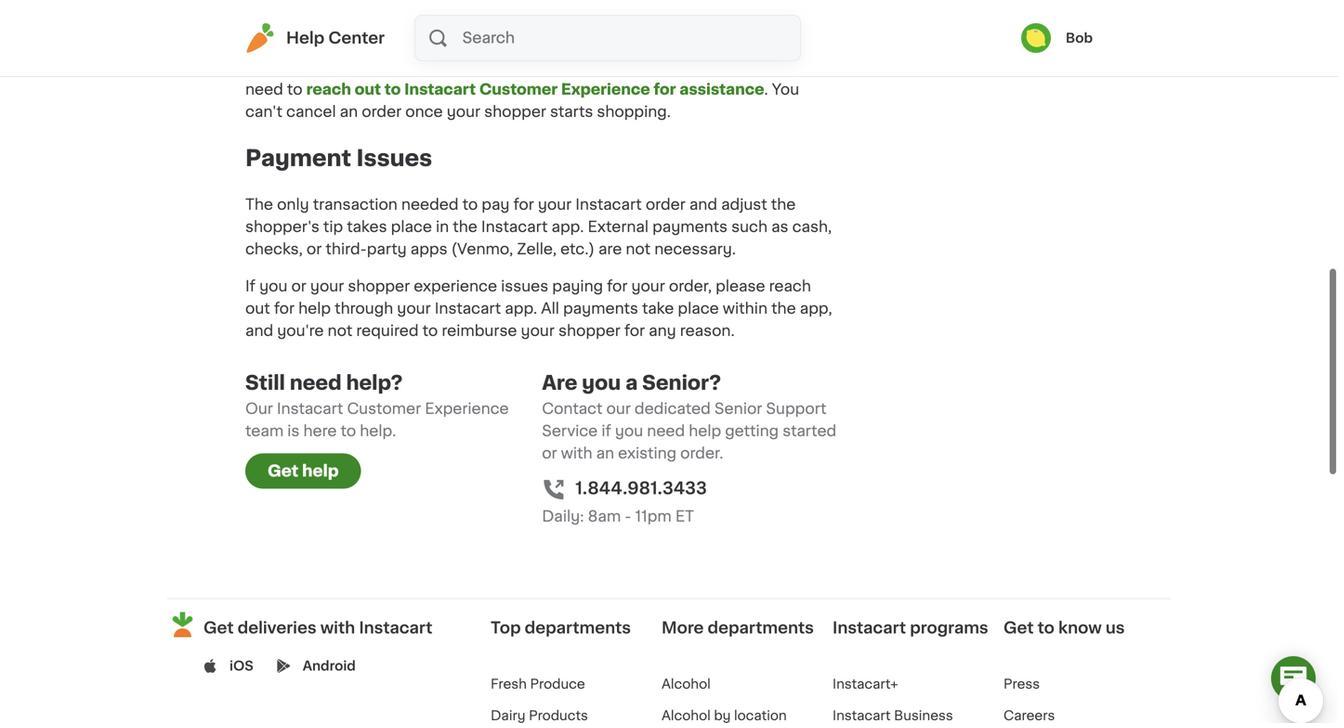 Task type: locate. For each thing, give the bounding box(es) containing it.
2 horizontal spatial get
[[1004, 621, 1034, 636]]

help inside are you a senior? contact our dedicated senior support service if you need help getting started or with an existing order.
[[689, 424, 721, 439]]

order up external
[[646, 197, 686, 212]]

2 vertical spatial and
[[245, 324, 273, 339]]

for
[[654, 82, 676, 97], [513, 197, 534, 212], [607, 279, 628, 294], [274, 301, 295, 316], [624, 324, 645, 339]]

too
[[440, 60, 465, 75]]

you'll
[[791, 60, 831, 75]]

dairy products link
[[491, 710, 588, 723]]

0 vertical spatial you
[[259, 279, 288, 294]]

help inside get help button
[[302, 464, 339, 479]]

1 vertical spatial reach
[[769, 279, 811, 294]]

or inside the only transaction needed to pay for your instacart order and adjust the shopper's tip takes place in the instacart app. external payments such as cash, checks, or third-party apps (venmo, zelle, etc.) are not necessary.
[[307, 242, 322, 257]]

0 vertical spatial shopper
[[484, 105, 546, 119]]

1 horizontal spatial customer
[[479, 82, 558, 97]]

0 horizontal spatial shopper
[[348, 279, 410, 294]]

help
[[286, 30, 325, 46]]

help up you're
[[298, 301, 331, 316]]

help center
[[286, 30, 385, 46]]

2 vertical spatial or
[[542, 446, 557, 461]]

0 horizontal spatial payments
[[563, 301, 638, 316]]

1 horizontal spatial app.
[[552, 220, 584, 234]]

help inside if you or your shopper experience issues paying for your order, please reach out for help through your instacart app. all payments take place within the app, and you're not required to reimburse your shopper for any reason.
[[298, 301, 331, 316]]

1 vertical spatial experience
[[425, 402, 509, 417]]

order down help center
[[312, 60, 352, 75]]

the left app,
[[771, 301, 796, 316]]

1 vertical spatial place
[[678, 301, 719, 316]]

the right "in"
[[453, 220, 478, 234]]

produce
[[530, 679, 585, 692]]

and left you're
[[245, 324, 273, 339]]

-
[[625, 510, 631, 524]]

and inside if you or your shopper experience issues paying for your order, please reach out for help through your instacart app. all payments take place within the app, and you're not required to reimburse your shopper for any reason.
[[245, 324, 273, 339]]

press
[[1004, 679, 1040, 692]]

your right once
[[447, 105, 481, 119]]

not inside if you or your shopper experience issues paying for your order, please reach out for help through your instacart app. all payments take place within the app, and you're not required to reimburse your shopper for any reason.
[[328, 324, 352, 339]]

1 departments from the left
[[525, 621, 631, 636]]

shopper up through
[[348, 279, 410, 294]]

order
[[463, 10, 527, 32], [312, 60, 352, 75], [362, 105, 402, 119], [646, 197, 686, 212]]

your up zelle,
[[538, 197, 572, 212]]

get down is
[[268, 464, 299, 479]]

an down if
[[596, 446, 614, 461]]

to inside if you or your shopper experience issues paying for your order, please reach out for help through your instacart app. all payments take place within the app, and you're not required to reimburse your shopper for any reason.
[[422, 324, 438, 339]]

1 horizontal spatial with
[[561, 446, 592, 461]]

top
[[491, 621, 521, 636]]

0 horizontal spatial reach
[[306, 82, 351, 97]]

fresh produce link
[[491, 679, 585, 692]]

reach up cancel on the top left of page
[[306, 82, 351, 97]]

0 horizontal spatial need
[[245, 82, 283, 97]]

0 horizontal spatial out
[[245, 301, 270, 316]]

1 horizontal spatial place
[[678, 301, 719, 316]]

0 horizontal spatial place
[[391, 220, 432, 234]]

0 vertical spatial and
[[356, 60, 384, 75]]

realize
[[388, 60, 436, 75]]

0 vertical spatial payments
[[652, 220, 728, 234]]

2 vertical spatial an
[[596, 446, 614, 461]]

departments up produce
[[525, 621, 631, 636]]

get up press link
[[1004, 621, 1034, 636]]

an inside are you a senior? contact our dedicated senior support service if you need help getting started or with an existing order.
[[596, 446, 614, 461]]

2 horizontal spatial an
[[596, 446, 614, 461]]

in
[[436, 220, 449, 234]]

user avatar image
[[1021, 23, 1051, 53]]

0 horizontal spatial an
[[290, 60, 309, 75]]

payments down "paying"
[[563, 301, 638, 316]]

with up android link at left bottom
[[320, 621, 355, 636]]

your
[[447, 105, 481, 119], [538, 197, 572, 212], [310, 279, 344, 294], [631, 279, 665, 294], [397, 301, 431, 316], [521, 324, 555, 339]]

to down realize
[[384, 82, 401, 97]]

0 horizontal spatial experience
[[425, 402, 509, 417]]

0 vertical spatial customer
[[479, 82, 558, 97]]

can't
[[245, 105, 282, 119]]

0 vertical spatial an
[[290, 60, 309, 75]]

and down 'center'
[[356, 60, 384, 75]]

2 vertical spatial need
[[647, 424, 685, 439]]

still need help? our instacart customer experience team is here to help.
[[245, 373, 509, 439]]

shopper down all
[[558, 324, 621, 339]]

get for get to know us
[[1004, 621, 1034, 636]]

zelle,
[[517, 242, 557, 257]]

order left once
[[362, 105, 402, 119]]

the left "wrong"
[[641, 60, 665, 75]]

alcohol down the alcohol link
[[662, 710, 711, 723]]

1 vertical spatial you
[[582, 373, 621, 393]]

need inside the still need help? our instacart customer experience team is here to help.
[[290, 373, 342, 393]]

app. up etc.)
[[552, 220, 584, 234]]

getting
[[725, 424, 779, 439]]

0 vertical spatial experience
[[561, 82, 650, 97]]

or left third-
[[307, 242, 322, 257]]

top departments
[[491, 621, 631, 636]]

need up "here"
[[290, 373, 342, 393]]

you
[[259, 279, 288, 294], [582, 373, 621, 393], [615, 424, 643, 439]]

1 vertical spatial need
[[290, 373, 342, 393]]

party
[[367, 242, 407, 257]]

you're
[[277, 324, 324, 339]]

1.844.981.3433
[[575, 481, 707, 497]]

0 vertical spatial help
[[298, 301, 331, 316]]

app. down issues
[[505, 301, 537, 316]]

place up apps
[[391, 220, 432, 234]]

not right are
[[626, 242, 651, 257]]

the
[[641, 60, 665, 75], [771, 197, 796, 212], [453, 220, 478, 234], [771, 301, 796, 316]]

order up late
[[463, 10, 527, 32]]

0 vertical spatial with
[[561, 446, 592, 461]]

2 horizontal spatial and
[[689, 197, 717, 212]]

or
[[307, 242, 322, 257], [291, 279, 307, 294], [542, 446, 557, 461]]

0 vertical spatial alcohol
[[662, 679, 711, 692]]

for up you're
[[274, 301, 295, 316]]

help down "here"
[[302, 464, 339, 479]]

0 vertical spatial not
[[626, 242, 651, 257]]

2 departments from the left
[[708, 621, 814, 636]]

with down service
[[561, 446, 592, 461]]

get right instacart shopper app logo at left bottom
[[204, 621, 234, 636]]

order.
[[680, 446, 723, 461]]

1 vertical spatial not
[[328, 324, 352, 339]]

need down dedicated
[[647, 424, 685, 439]]

get
[[268, 464, 299, 479], [204, 621, 234, 636], [1004, 621, 1034, 636]]

1 vertical spatial customer
[[347, 402, 421, 417]]

address?
[[719, 60, 787, 75]]

you
[[772, 82, 799, 97]]

to left "know"
[[1038, 621, 1055, 636]]

place
[[391, 220, 432, 234], [678, 301, 719, 316]]

late
[[469, 60, 497, 75]]

know
[[1058, 621, 1102, 636]]

out
[[355, 82, 381, 97], [245, 301, 270, 316]]

to right "here"
[[341, 424, 356, 439]]

2 horizontal spatial shopper
[[558, 324, 621, 339]]

0 vertical spatial out
[[355, 82, 381, 97]]

1 vertical spatial app.
[[505, 301, 537, 316]]

you for or
[[259, 279, 288, 294]]

2 alcohol from the top
[[662, 710, 711, 723]]

service
[[542, 424, 598, 439]]

contact
[[542, 402, 603, 417]]

1 horizontal spatial reach
[[769, 279, 811, 294]]

customer down that
[[479, 82, 558, 97]]

1 vertical spatial with
[[320, 621, 355, 636]]

0 vertical spatial app.
[[552, 220, 584, 234]]

out down 'center'
[[355, 82, 381, 97]]

reason.
[[680, 324, 735, 339]]

and inside the only transaction needed to pay for your instacart order and adjust the shopper's tip takes place in the instacart app. external payments such as cash, checks, or third-party apps (venmo, zelle, etc.) are not necessary.
[[689, 197, 717, 212]]

out down if
[[245, 301, 270, 316]]

1 horizontal spatial departments
[[708, 621, 814, 636]]

need up can't
[[245, 82, 283, 97]]

headed
[[561, 60, 618, 75]]

0 horizontal spatial departments
[[525, 621, 631, 636]]

payment issues
[[245, 147, 432, 170]]

get inside button
[[268, 464, 299, 479]]

0 horizontal spatial and
[[245, 324, 273, 339]]

1 vertical spatial payments
[[563, 301, 638, 316]]

our
[[606, 402, 631, 417]]

get for get help
[[268, 464, 299, 479]]

alcohol
[[662, 679, 711, 692], [662, 710, 711, 723]]

reach up app,
[[769, 279, 811, 294]]

get for get deliveries with instacart
[[204, 621, 234, 636]]

payments inside the only transaction needed to pay for your instacart order and adjust the shopper's tip takes place in the instacart app. external payments such as cash, checks, or third-party apps (venmo, zelle, etc.) are not necessary.
[[652, 220, 728, 234]]

place down order,
[[678, 301, 719, 316]]

or up you're
[[291, 279, 307, 294]]

0 vertical spatial or
[[307, 242, 322, 257]]

customer up help.
[[347, 402, 421, 417]]

help up order.
[[689, 424, 721, 439]]

if you or your shopper experience issues paying for your order, please reach out for help through your instacart app. all payments take place within the app, and you're not required to reimburse your shopper for any reason.
[[245, 279, 832, 339]]

alcohol by location
[[662, 710, 787, 723]]

1 alcohol from the top
[[662, 679, 711, 692]]

experience down reimburse
[[425, 402, 509, 417]]

for right pay
[[513, 197, 534, 212]]

an down help
[[290, 60, 309, 75]]

0 horizontal spatial app.
[[505, 301, 537, 316]]

your up required
[[397, 301, 431, 316]]

shopping.
[[597, 105, 671, 119]]

it's
[[534, 60, 557, 75]]

departments right more
[[708, 621, 814, 636]]

instacart shopper app logo image
[[167, 610, 198, 641]]

1 horizontal spatial experience
[[561, 82, 650, 97]]

1 horizontal spatial get
[[268, 464, 299, 479]]

0 vertical spatial need
[[245, 82, 283, 97]]

payments up the necessary.
[[652, 220, 728, 234]]

2 horizontal spatial need
[[647, 424, 685, 439]]

1 vertical spatial out
[[245, 301, 270, 316]]

the up as
[[771, 197, 796, 212]]

2 vertical spatial shopper
[[558, 324, 621, 339]]

or down service
[[542, 446, 557, 461]]

tip
[[323, 220, 343, 234]]

an right cancel on the top left of page
[[340, 105, 358, 119]]

daily: 8am - 11pm et
[[542, 510, 694, 524]]

alcohol up alcohol by location link
[[662, 679, 711, 692]]

1 horizontal spatial need
[[290, 373, 342, 393]]

experience down headed
[[561, 82, 650, 97]]

and inside place an order and realize too late that it's headed to the wrong address? you'll need to
[[356, 60, 384, 75]]

1 vertical spatial an
[[340, 105, 358, 119]]

support
[[766, 402, 827, 417]]

not down through
[[328, 324, 352, 339]]

that
[[500, 60, 530, 75]]

payments
[[652, 220, 728, 234], [563, 301, 638, 316]]

1 vertical spatial and
[[689, 197, 717, 212]]

and
[[356, 60, 384, 75], [689, 197, 717, 212], [245, 324, 273, 339]]

are
[[542, 373, 577, 393]]

1.844.981.3433 link
[[575, 477, 707, 502]]

instacart+
[[833, 679, 898, 692]]

0 horizontal spatial get
[[204, 621, 234, 636]]

a
[[625, 373, 638, 393]]

and left adjust
[[689, 197, 717, 212]]

ios
[[230, 660, 253, 673]]

shopper down reach out to instacart customer experience for assistance
[[484, 105, 546, 119]]

the
[[245, 197, 273, 212]]

center
[[328, 30, 385, 46]]

instacart
[[404, 82, 476, 97], [575, 197, 642, 212], [481, 220, 548, 234], [435, 301, 501, 316], [277, 402, 343, 417], [359, 621, 433, 636], [833, 621, 906, 636], [833, 710, 891, 723]]

wrong
[[245, 10, 323, 32]]

0 vertical spatial place
[[391, 220, 432, 234]]

1 vertical spatial help
[[689, 424, 721, 439]]

to left pay
[[462, 197, 478, 212]]

0 horizontal spatial not
[[328, 324, 352, 339]]

1 horizontal spatial and
[[356, 60, 384, 75]]

bob
[[1066, 32, 1093, 45]]

1 vertical spatial alcohol
[[662, 710, 711, 723]]

1 horizontal spatial an
[[340, 105, 358, 119]]

app,
[[800, 301, 832, 316]]

you inside if you or your shopper experience issues paying for your order, please reach out for help through your instacart app. all payments take place within the app, and you're not required to reimburse your shopper for any reason.
[[259, 279, 288, 294]]

et
[[675, 510, 694, 524]]

deliveries
[[238, 621, 316, 636]]

1 horizontal spatial payments
[[652, 220, 728, 234]]

instacart business link
[[833, 710, 953, 723]]

need
[[245, 82, 283, 97], [290, 373, 342, 393], [647, 424, 685, 439]]

not inside the only transaction needed to pay for your instacart order and adjust the shopper's tip takes place in the instacart app. external payments such as cash, checks, or third-party apps (venmo, zelle, etc.) are not necessary.
[[626, 242, 651, 257]]

2 vertical spatial help
[[302, 464, 339, 479]]

to right required
[[422, 324, 438, 339]]

to inside the still need help? our instacart customer experience team is here to help.
[[341, 424, 356, 439]]

shopper
[[484, 105, 546, 119], [348, 279, 410, 294], [558, 324, 621, 339]]

1 horizontal spatial not
[[626, 242, 651, 257]]

1 vertical spatial or
[[291, 279, 307, 294]]

1 horizontal spatial shopper
[[484, 105, 546, 119]]

starts
[[550, 105, 593, 119]]

you for a
[[582, 373, 621, 393]]

0 horizontal spatial customer
[[347, 402, 421, 417]]



Task type: vqa. For each thing, say whether or not it's contained in the screenshot.


Task type: describe. For each thing, give the bounding box(es) containing it.
paying
[[552, 279, 603, 294]]

an inside . you can't cancel an order once your shopper starts shopping.
[[340, 105, 358, 119]]

order,
[[669, 279, 712, 294]]

fresh
[[491, 679, 527, 692]]

your down third-
[[310, 279, 344, 294]]

1 vertical spatial shopper
[[348, 279, 410, 294]]

once
[[405, 105, 443, 119]]

.
[[764, 82, 768, 97]]

careers
[[1004, 710, 1055, 723]]

takes
[[347, 220, 387, 234]]

alcohol by location link
[[662, 710, 787, 723]]

daily:
[[542, 510, 584, 524]]

your inside . you can't cancel an order once your shopper starts shopping.
[[447, 105, 481, 119]]

more departments
[[662, 621, 814, 636]]

required
[[356, 324, 419, 339]]

bob link
[[1021, 23, 1093, 53]]

shopper inside . you can't cancel an order once your shopper starts shopping.
[[484, 105, 546, 119]]

your up take
[[631, 279, 665, 294]]

apps
[[411, 242, 448, 257]]

for inside the only transaction needed to pay for your instacart order and adjust the shopper's tip takes place in the instacart app. external payments such as cash, checks, or third-party apps (venmo, zelle, etc.) are not necessary.
[[513, 197, 534, 212]]

by
[[714, 710, 731, 723]]

careers link
[[1004, 710, 1055, 723]]

reimburse
[[442, 324, 517, 339]]

android link
[[303, 657, 356, 676]]

business
[[894, 710, 953, 723]]

third-
[[326, 242, 367, 257]]

reach out to instacart customer experience for assistance link
[[306, 82, 764, 97]]

or inside if you or your shopper experience issues paying for your order, please reach out for help through your instacart app. all payments take place within the app, and you're not required to reimburse your shopper for any reason.
[[291, 279, 307, 294]]

through
[[335, 301, 393, 316]]

if
[[602, 424, 611, 439]]

senior?
[[642, 373, 721, 393]]

here
[[303, 424, 337, 439]]

as
[[771, 220, 789, 234]]

(venmo,
[[451, 242, 513, 257]]

alcohol for the alcohol link
[[662, 679, 711, 692]]

team
[[245, 424, 284, 439]]

out inside if you or your shopper experience issues paying for your order, please reach out for help through your instacart app. all payments take place within the app, and you're not required to reimburse your shopper for any reason.
[[245, 301, 270, 316]]

app. inside the only transaction needed to pay for your instacart order and adjust the shopper's tip takes place in the instacart app. external payments such as cash, checks, or third-party apps (venmo, zelle, etc.) are not necessary.
[[552, 220, 584, 234]]

android play store logo image
[[277, 660, 291, 674]]

app. inside if you or your shopper experience issues paying for your order, please reach out for help through your instacart app. all payments take place within the app, and you're not required to reimburse your shopper for any reason.
[[505, 301, 537, 316]]

cash,
[[792, 220, 832, 234]]

adjust
[[721, 197, 767, 212]]

to up cancel on the top left of page
[[287, 82, 303, 97]]

reach out to instacart customer experience for assistance
[[306, 82, 764, 97]]

place an order and realize too late that it's headed to the wrong address? you'll need to
[[245, 60, 831, 97]]

payments inside if you or your shopper experience issues paying for your order, please reach out for help through your instacart app. all payments take place within the app, and you're not required to reimburse your shopper for any reason.
[[563, 301, 638, 316]]

the inside if you or your shopper experience issues paying for your order, please reach out for help through your instacart app. all payments take place within the app, and you're not required to reimburse your shopper for any reason.
[[771, 301, 796, 316]]

order inside the only transaction needed to pay for your instacart order and adjust the shopper's tip takes place in the instacart app. external payments such as cash, checks, or third-party apps (venmo, zelle, etc.) are not necessary.
[[646, 197, 686, 212]]

customer inside the still need help? our instacart customer experience team is here to help.
[[347, 402, 421, 417]]

products
[[529, 710, 588, 723]]

to right headed
[[621, 60, 637, 75]]

more
[[662, 621, 704, 636]]

departments for top departments
[[525, 621, 631, 636]]

departments for more departments
[[708, 621, 814, 636]]

are you a senior? contact our dedicated senior support service if you need help getting started or with an existing order.
[[542, 373, 837, 461]]

for left any
[[624, 324, 645, 339]]

fresh produce
[[491, 679, 585, 692]]

existing
[[618, 446, 677, 461]]

instacart business
[[833, 710, 953, 723]]

0 horizontal spatial with
[[320, 621, 355, 636]]

instacart+ link
[[833, 679, 898, 692]]

instacart inside if you or your shopper experience issues paying for your order, please reach out for help through your instacart app. all payments take place within the app, and you're not required to reimburse your shopper for any reason.
[[435, 301, 501, 316]]

transaction
[[313, 197, 398, 212]]

the only transaction needed to pay for your instacart order and adjust the shopper's tip takes place in the instacart app. external payments such as cash, checks, or third-party apps (venmo, zelle, etc.) are not necessary.
[[245, 197, 832, 257]]

place inside the only transaction needed to pay for your instacart order and adjust the shopper's tip takes place in the instacart app. external payments such as cash, checks, or third-party apps (venmo, zelle, etc.) are not necessary.
[[391, 220, 432, 234]]

1 horizontal spatial out
[[355, 82, 381, 97]]

wrong
[[669, 60, 715, 75]]

order inside place an order and realize too late that it's headed to the wrong address? you'll need to
[[312, 60, 352, 75]]

place
[[245, 60, 287, 75]]

get deliveries with instacart
[[204, 621, 433, 636]]

with inside are you a senior? contact our dedicated senior support service if you need help getting started or with an existing order.
[[561, 446, 592, 461]]

experience inside the still need help? our instacart customer experience team is here to help.
[[425, 402, 509, 417]]

ios link
[[230, 657, 253, 676]]

your inside the only transaction needed to pay for your instacart order and adjust the shopper's tip takes place in the instacart app. external payments such as cash, checks, or third-party apps (venmo, zelle, etc.) are not necessary.
[[538, 197, 572, 212]]

issues
[[356, 147, 432, 170]]

programs
[[910, 621, 988, 636]]

alcohol for alcohol by location
[[662, 710, 711, 723]]

place inside if you or your shopper experience issues paying for your order, please reach out for help through your instacart app. all payments take place within the app, and you're not required to reimburse your shopper for any reason.
[[678, 301, 719, 316]]

press link
[[1004, 679, 1040, 692]]

the inside place an order and realize too late that it's headed to the wrong address? you'll need to
[[641, 60, 665, 75]]

reach inside if you or your shopper experience issues paying for your order, please reach out for help through your instacart app. all payments take place within the app, and you're not required to reimburse your shopper for any reason.
[[769, 279, 811, 294]]

2 vertical spatial you
[[615, 424, 643, 439]]

or inside are you a senior? contact our dedicated senior support service if you need help getting started or with an existing order.
[[542, 446, 557, 461]]

to inside the only transaction needed to pay for your instacart order and adjust the shopper's tip takes place in the instacart app. external payments such as cash, checks, or third-party apps (venmo, zelle, etc.) are not necessary.
[[462, 197, 478, 212]]

address
[[328, 10, 423, 32]]

issues
[[501, 279, 548, 294]]

still
[[245, 373, 285, 393]]

assistance
[[680, 82, 764, 97]]

all
[[541, 301, 559, 316]]

need inside place an order and realize too late that it's headed to the wrong address? you'll need to
[[245, 82, 283, 97]]

instacart programs
[[833, 621, 988, 636]]

location
[[734, 710, 787, 723]]

payment
[[245, 147, 351, 170]]

for down "wrong"
[[654, 82, 676, 97]]

get help
[[268, 464, 339, 479]]

your down all
[[521, 324, 555, 339]]

only
[[277, 197, 309, 212]]

instacart inside the still need help? our instacart customer experience team is here to help.
[[277, 402, 343, 417]]

order inside . you can't cancel an order once your shopper starts shopping.
[[362, 105, 402, 119]]

for down are
[[607, 279, 628, 294]]

necessary.
[[654, 242, 736, 257]]

is
[[287, 424, 300, 439]]

android
[[303, 660, 356, 673]]

get help button
[[245, 454, 361, 489]]

need inside are you a senior? contact our dedicated senior support service if you need help getting started or with an existing order.
[[647, 424, 685, 439]]

Search search field
[[461, 16, 800, 60]]

0 vertical spatial reach
[[306, 82, 351, 97]]

8am
[[588, 510, 621, 524]]

ios app store logo image
[[204, 660, 217, 674]]

needed
[[401, 197, 459, 212]]

instacart image
[[245, 23, 275, 53]]

an inside place an order and realize too late that it's headed to the wrong address? you'll need to
[[290, 60, 309, 75]]

external
[[588, 220, 649, 234]]

any
[[649, 324, 676, 339]]

etc.)
[[560, 242, 595, 257]]

if
[[245, 279, 256, 294]]

such
[[731, 220, 768, 234]]

dedicated
[[635, 402, 711, 417]]

on
[[428, 10, 458, 32]]

within
[[723, 301, 768, 316]]

are
[[598, 242, 622, 257]]

please
[[716, 279, 765, 294]]

wrong address on order
[[245, 10, 527, 32]]



